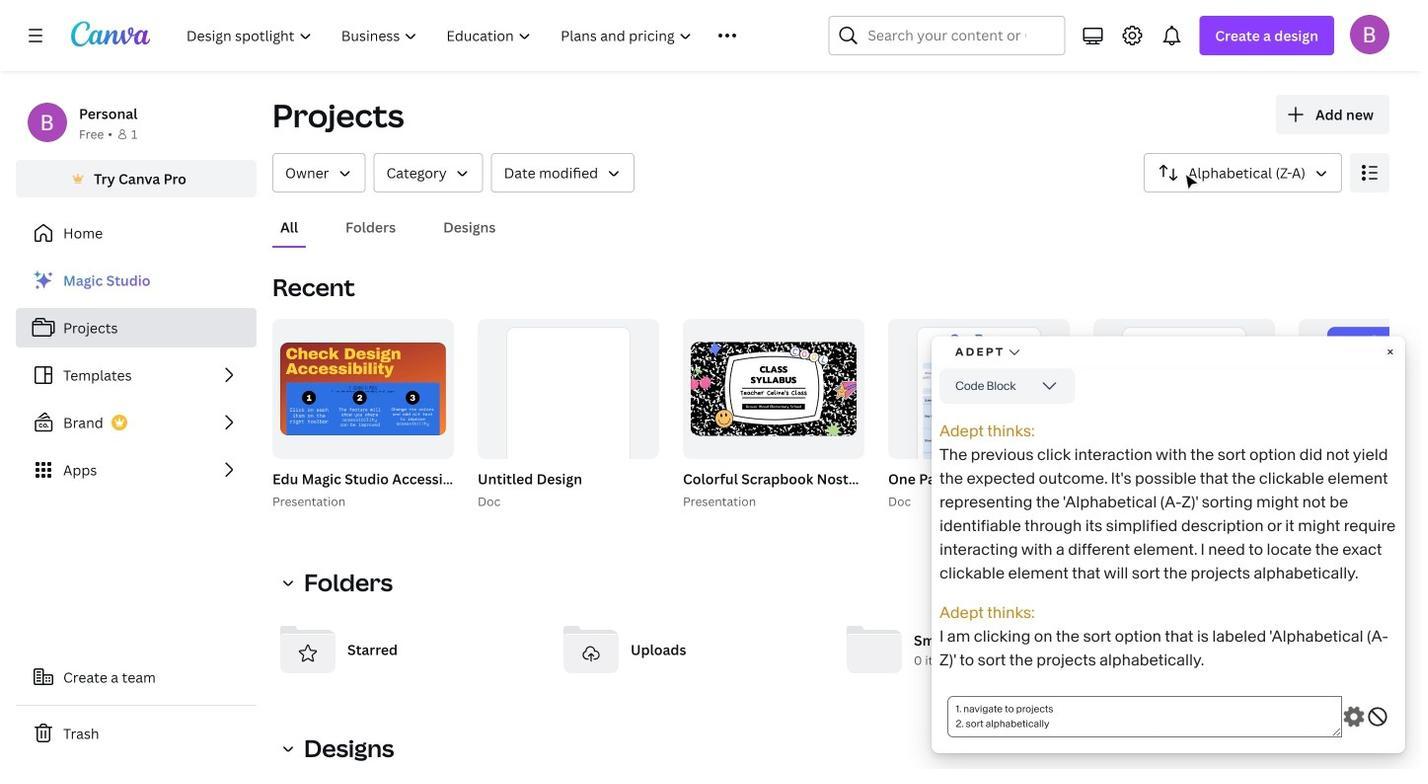Task type: vqa. For each thing, say whether or not it's contained in the screenshot.
6th group from the left
yes



Task type: locate. For each thing, give the bounding box(es) containing it.
8 group from the left
[[889, 319, 1070, 503]]

7 group from the left
[[885, 319, 1394, 511]]

1 group from the left
[[269, 319, 642, 511]]

list
[[16, 261, 257, 490]]

group
[[269, 319, 642, 511], [272, 319, 454, 459], [474, 319, 660, 511], [478, 319, 660, 503], [679, 319, 1182, 511], [683, 319, 865, 459], [885, 319, 1394, 511], [889, 319, 1070, 503], [1090, 319, 1276, 511], [1094, 319, 1276, 503], [1295, 319, 1422, 511], [1299, 319, 1422, 459]]

4 group from the left
[[478, 319, 660, 503]]

None search field
[[829, 16, 1066, 55]]

region
[[272, 764, 1390, 769]]

10 group from the left
[[1094, 319, 1276, 503]]

top level navigation element
[[174, 16, 781, 55], [174, 16, 781, 55]]



Task type: describe. For each thing, give the bounding box(es) containing it.
11 group from the left
[[1295, 319, 1422, 511]]

2 group from the left
[[272, 319, 454, 459]]

bob builder image
[[1351, 15, 1390, 54]]

9 group from the left
[[1090, 319, 1276, 511]]

Search search field
[[868, 17, 1026, 54]]

Category button
[[374, 153, 483, 193]]

Sort by button
[[1144, 153, 1343, 193]]

3 group from the left
[[474, 319, 660, 511]]

5 group from the left
[[679, 319, 1182, 511]]

6 group from the left
[[683, 319, 865, 459]]

Owner button
[[272, 153, 366, 193]]

12 group from the left
[[1299, 319, 1422, 459]]

Date modified button
[[491, 153, 635, 193]]



